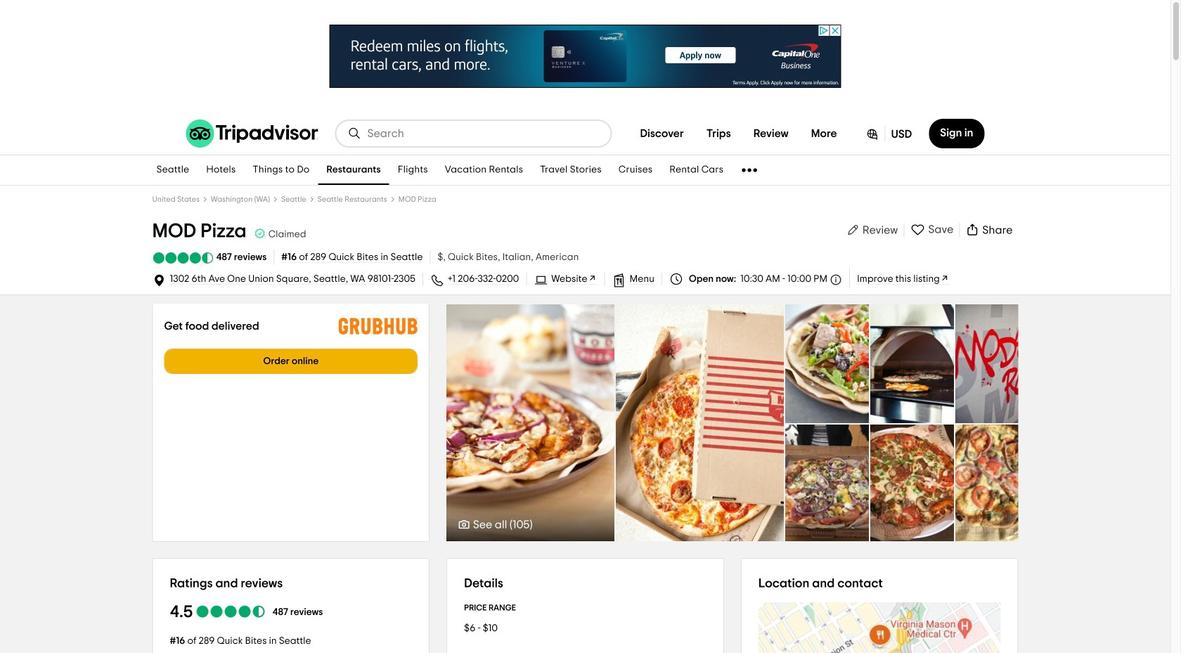 Task type: locate. For each thing, give the bounding box(es) containing it.
None search field
[[336, 121, 611, 146]]

tripadvisor image
[[186, 120, 318, 148]]



Task type: vqa. For each thing, say whether or not it's contained in the screenshot.
"Discover"
no



Task type: describe. For each thing, give the bounding box(es) containing it.
Search search field
[[367, 127, 599, 140]]

advertisement element
[[329, 25, 841, 88]]

search image
[[348, 127, 362, 141]]



